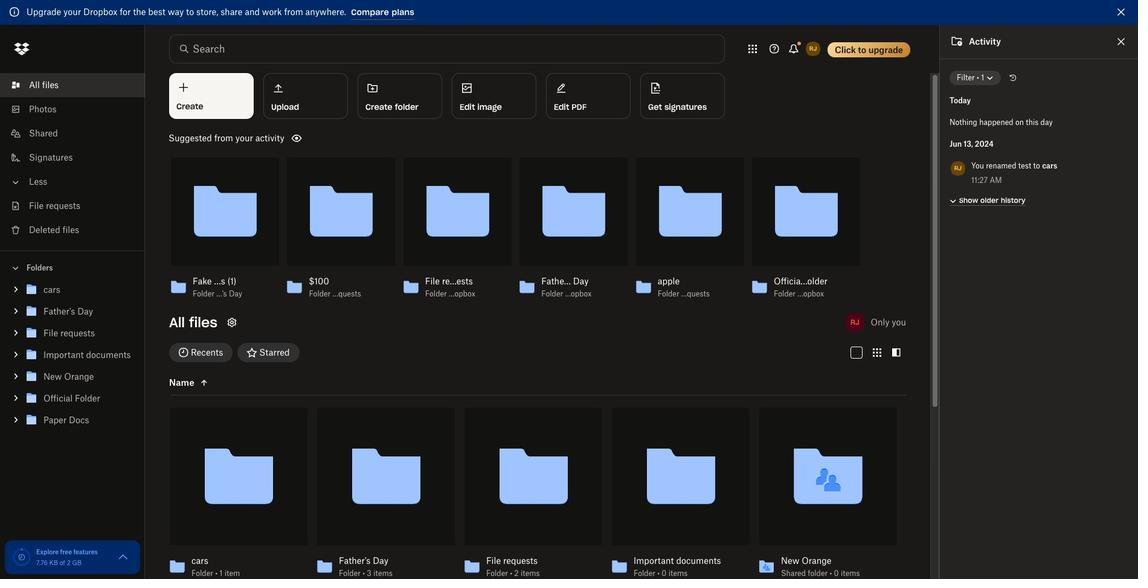 Task type: vqa. For each thing, say whether or not it's contained in the screenshot.
the "Folder, cars" row
yes



Task type: locate. For each thing, give the bounding box(es) containing it.
shared folder, new orange row
[[755, 408, 897, 579]]

dropbox image
[[10, 37, 34, 61]]

list
[[0, 66, 145, 251]]

Search in folder "Dropbox" text field
[[193, 42, 700, 56]]

group
[[0, 277, 145, 440]]

folder, father's day row
[[312, 408, 455, 579]]

less image
[[10, 176, 22, 188]]

list item
[[0, 73, 145, 97]]

folder, file requests row
[[460, 408, 602, 579]]

alert
[[0, 0, 1138, 25]]

r j (you) image
[[844, 312, 866, 333]]



Task type: describe. For each thing, give the bounding box(es) containing it.
close right sidebar image
[[1114, 34, 1129, 49]]

folder, important documents row
[[607, 408, 750, 579]]

folder, cars row
[[165, 408, 308, 579]]

folder settings image
[[225, 315, 239, 330]]

quota usage image
[[12, 548, 31, 567]]

rewind this folder image
[[1009, 73, 1018, 83]]

quota usage progress bar
[[12, 548, 31, 567]]



